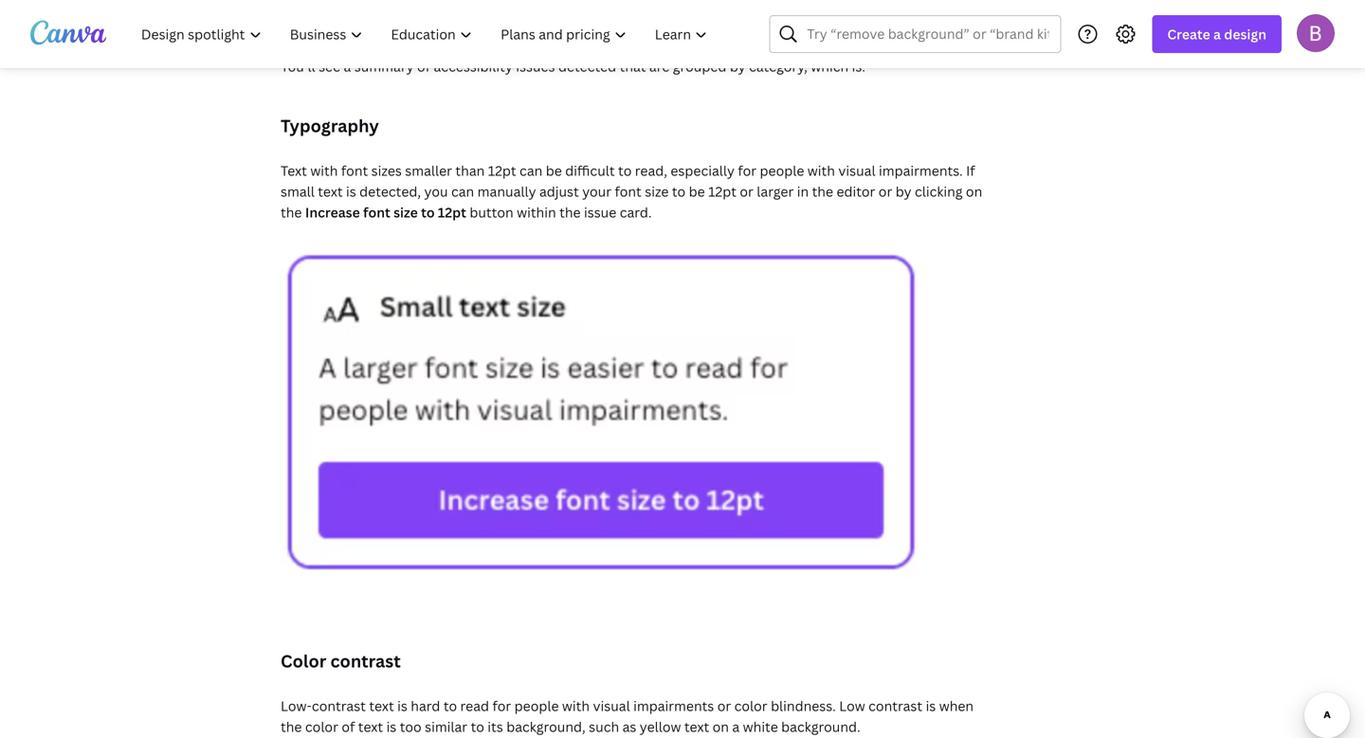 Task type: locate. For each thing, give the bounding box(es) containing it.
1 vertical spatial color
[[305, 718, 338, 736]]

for up the its
[[493, 697, 511, 715]]

Try "remove background" or "brand kit" search field
[[807, 16, 1049, 52]]

a right see
[[344, 57, 351, 75]]

people
[[760, 162, 804, 180], [514, 697, 559, 715]]

you
[[424, 183, 448, 201]]

1 horizontal spatial 12pt
[[488, 162, 516, 180]]

your
[[582, 183, 612, 201]]

1 vertical spatial visual
[[593, 697, 630, 715]]

0 horizontal spatial visual
[[593, 697, 630, 715]]

to left the its
[[471, 718, 484, 736]]

on inside text with font sizes smaller than 12pt can be difficult to read, especially for people with visual impairments. if small text is detected, you can manually adjust your font size to be 12pt or larger in the editor or by clicking on the
[[966, 183, 983, 201]]

contrast
[[330, 650, 401, 673], [312, 697, 366, 715], [869, 697, 923, 715]]

12pt down you
[[438, 203, 466, 221]]

0 horizontal spatial 12pt
[[438, 203, 466, 221]]

1 horizontal spatial with
[[562, 697, 590, 715]]

low-contrast text is hard to read for people with visual impairments or color blindness. low contrast is when the color of text is too similar to its background, such as yellow text on a white background.
[[281, 697, 974, 736]]

to up similar
[[444, 697, 457, 715]]

1 horizontal spatial color
[[734, 697, 768, 715]]

or right impairments
[[717, 697, 731, 715]]

a left design
[[1214, 25, 1221, 43]]

1 vertical spatial size
[[394, 203, 418, 221]]

visual
[[838, 162, 876, 180], [593, 697, 630, 715]]

with up such
[[562, 697, 590, 715]]

visual up editor
[[838, 162, 876, 180]]

to
[[618, 162, 632, 180], [672, 183, 686, 201], [421, 203, 435, 221], [444, 697, 457, 715], [471, 718, 484, 736]]

with inside low-contrast text is hard to read for people with visual impairments or color blindness. low contrast is when the color of text is too similar to its background, such as yellow text on a white background.
[[562, 697, 590, 715]]

text left too
[[358, 718, 383, 736]]

contrast right the color
[[330, 650, 401, 673]]

1 vertical spatial of
[[342, 718, 355, 736]]

1 horizontal spatial size
[[645, 183, 669, 201]]

grouped
[[673, 57, 727, 75]]

can down than at the left top
[[451, 183, 474, 201]]

background,
[[506, 718, 586, 736]]

the
[[812, 183, 833, 201], [281, 203, 302, 221], [559, 203, 581, 221], [281, 718, 302, 736]]

font
[[341, 162, 368, 180], [615, 183, 642, 201], [363, 203, 390, 221]]

color
[[281, 650, 326, 673]]

by inside text with font sizes smaller than 12pt can be difficult to read, especially for people with visual impairments. if small text is detected, you can manually adjust your font size to be 12pt or larger in the editor or by clicking on the
[[896, 183, 912, 201]]

contrast right low
[[869, 697, 923, 715]]

issues
[[516, 57, 555, 75]]

increase
[[305, 203, 360, 221]]

for right "especially"
[[738, 162, 757, 180]]

the down low- on the left bottom of page
[[281, 718, 302, 736]]

of
[[417, 57, 431, 75], [342, 718, 355, 736]]

1 horizontal spatial can
[[520, 162, 543, 180]]

to down you
[[421, 203, 435, 221]]

1 vertical spatial a
[[344, 57, 351, 75]]

the right in
[[812, 183, 833, 201]]

1 horizontal spatial on
[[966, 183, 983, 201]]

is up too
[[397, 697, 408, 715]]

1 vertical spatial for
[[493, 697, 511, 715]]

2 horizontal spatial or
[[879, 183, 892, 201]]

visual up such
[[593, 697, 630, 715]]

0 vertical spatial size
[[645, 183, 669, 201]]

for
[[738, 162, 757, 180], [493, 697, 511, 715]]

by
[[730, 57, 746, 75], [896, 183, 912, 201]]

text
[[318, 183, 343, 201], [369, 697, 394, 715], [358, 718, 383, 736], [684, 718, 709, 736]]

text with font sizes smaller than 12pt can be difficult to read, especially for people with visual impairments. if small text is detected, you can manually adjust your font size to be 12pt or larger in the editor or by clicking on the
[[281, 162, 983, 221]]

summary
[[354, 57, 414, 75]]

impairments.
[[879, 162, 963, 180]]

people up background,
[[514, 697, 559, 715]]

1 horizontal spatial be
[[689, 183, 705, 201]]

on down if
[[966, 183, 983, 201]]

0 vertical spatial 12pt
[[488, 162, 516, 180]]

visual inside low-contrast text is hard to read for people with visual impairments or color blindness. low contrast is when the color of text is too similar to its background, such as yellow text on a white background.
[[593, 697, 630, 715]]

be down "especially"
[[689, 183, 705, 201]]

size down detected,
[[394, 203, 418, 221]]

clicking
[[915, 183, 963, 201]]

2 vertical spatial font
[[363, 203, 390, 221]]

with right text
[[310, 162, 338, 180]]

read,
[[635, 162, 667, 180]]

text
[[281, 162, 307, 180]]

12pt up manually
[[488, 162, 516, 180]]

is left when
[[926, 697, 936, 715]]

0 horizontal spatial color
[[305, 718, 338, 736]]

0 horizontal spatial people
[[514, 697, 559, 715]]

size
[[645, 183, 669, 201], [394, 203, 418, 221]]

is
[[346, 183, 356, 201], [397, 697, 408, 715], [926, 697, 936, 715], [386, 718, 397, 736]]

on left white on the bottom right of the page
[[713, 718, 729, 736]]

to down "especially"
[[672, 183, 686, 201]]

with up in
[[808, 162, 835, 180]]

0 vertical spatial of
[[417, 57, 431, 75]]

1 vertical spatial on
[[713, 718, 729, 736]]

issue
[[584, 203, 617, 221]]

small
[[281, 183, 315, 201]]

on inside low-contrast text is hard to read for people with visual impairments or color blindness. low contrast is when the color of text is too similar to its background, such as yellow text on a white background.
[[713, 718, 729, 736]]

contrast down the color contrast
[[312, 697, 366, 715]]

manually
[[478, 183, 536, 201]]

color up white on the bottom right of the page
[[734, 697, 768, 715]]

color
[[734, 697, 768, 715], [305, 718, 338, 736]]

0 vertical spatial visual
[[838, 162, 876, 180]]

1 vertical spatial be
[[689, 183, 705, 201]]

white
[[743, 718, 778, 736]]

blindness.
[[771, 697, 836, 715]]

12pt
[[488, 162, 516, 180], [708, 183, 737, 201], [438, 203, 466, 221]]

1 horizontal spatial visual
[[838, 162, 876, 180]]

color down low- on the left bottom of page
[[305, 718, 338, 736]]

of inside low-contrast text is hard to read for people with visual impairments or color blindness. low contrast is when the color of text is too similar to its background, such as yellow text on a white background.
[[342, 718, 355, 736]]

accessibility
[[434, 57, 513, 75]]

0 vertical spatial by
[[730, 57, 746, 75]]

0 vertical spatial on
[[966, 183, 983, 201]]

a
[[1214, 25, 1221, 43], [344, 57, 351, 75], [732, 718, 740, 736]]

0 horizontal spatial be
[[546, 162, 562, 180]]

0 horizontal spatial of
[[342, 718, 355, 736]]

can up manually
[[520, 162, 543, 180]]

a inside low-contrast text is hard to read for people with visual impairments or color blindness. low contrast is when the color of text is too similar to its background, such as yellow text on a white background.
[[732, 718, 740, 736]]

0 horizontal spatial size
[[394, 203, 418, 221]]

for inside low-contrast text is hard to read for people with visual impairments or color blindness. low contrast is when the color of text is too similar to its background, such as yellow text on a white background.
[[493, 697, 511, 715]]

2 vertical spatial a
[[732, 718, 740, 736]]

color contrast
[[281, 650, 401, 673]]

1 horizontal spatial by
[[896, 183, 912, 201]]

font up card.
[[615, 183, 642, 201]]

difficult
[[565, 162, 615, 180]]

font down detected,
[[363, 203, 390, 221]]

is up increase on the top
[[346, 183, 356, 201]]

1 horizontal spatial a
[[732, 718, 740, 736]]

bob builder image
[[1297, 14, 1335, 52]]

12pt down "especially"
[[708, 183, 737, 201]]

2 horizontal spatial 12pt
[[708, 183, 737, 201]]

or right editor
[[879, 183, 892, 201]]

2 horizontal spatial a
[[1214, 25, 1221, 43]]

1 horizontal spatial people
[[760, 162, 804, 180]]

for inside text with font sizes smaller than 12pt can be difficult to read, especially for people with visual impairments. if small text is detected, you can manually adjust your font size to be 12pt or larger in the editor or by clicking on the
[[738, 162, 757, 180]]

0 horizontal spatial on
[[713, 718, 729, 736]]

0 horizontal spatial for
[[493, 697, 511, 715]]

or inside low-contrast text is hard to read for people with visual impairments or color blindness. low contrast is when the color of text is too similar to its background, such as yellow text on a white background.
[[717, 697, 731, 715]]

or
[[740, 183, 754, 201], [879, 183, 892, 201], [717, 697, 731, 715]]

can
[[520, 162, 543, 180], [451, 183, 474, 201]]

0 horizontal spatial or
[[717, 697, 731, 715]]

on
[[966, 183, 983, 201], [713, 718, 729, 736]]

create a design
[[1167, 25, 1267, 43]]

of down top level navigation element
[[417, 57, 431, 75]]

size down 'read,'
[[645, 183, 669, 201]]

within
[[517, 203, 556, 221]]

with
[[310, 162, 338, 180], [808, 162, 835, 180], [562, 697, 590, 715]]

by down impairments.
[[896, 183, 912, 201]]

1 vertical spatial by
[[896, 183, 912, 201]]

card.
[[620, 203, 652, 221]]

1 horizontal spatial of
[[417, 57, 431, 75]]

0 horizontal spatial a
[[344, 57, 351, 75]]

text up increase on the top
[[318, 183, 343, 201]]

0 vertical spatial people
[[760, 162, 804, 180]]

1 horizontal spatial for
[[738, 162, 757, 180]]

1 vertical spatial people
[[514, 697, 559, 715]]

hard
[[411, 697, 440, 715]]

or left larger on the right top of the page
[[740, 183, 754, 201]]

if
[[966, 162, 975, 180]]

people up larger on the right top of the page
[[760, 162, 804, 180]]

of left too
[[342, 718, 355, 736]]

visual inside text with font sizes smaller than 12pt can be difficult to read, especially for people with visual impairments. if small text is detected, you can manually adjust your font size to be 12pt or larger in the editor or by clicking on the
[[838, 162, 876, 180]]

a inside dropdown button
[[1214, 25, 1221, 43]]

0 vertical spatial a
[[1214, 25, 1221, 43]]

font left sizes
[[341, 162, 368, 180]]

by right grouped
[[730, 57, 746, 75]]

contrast for low-
[[312, 697, 366, 715]]

smaller
[[405, 162, 452, 180]]

1 vertical spatial can
[[451, 183, 474, 201]]

a left white on the bottom right of the page
[[732, 718, 740, 736]]

be
[[546, 162, 562, 180], [689, 183, 705, 201]]

be up "adjust"
[[546, 162, 562, 180]]

0 vertical spatial for
[[738, 162, 757, 180]]



Task type: describe. For each thing, give the bounding box(es) containing it.
top level navigation element
[[129, 15, 724, 53]]

the down "adjust"
[[559, 203, 581, 221]]

low
[[839, 697, 865, 715]]

1 vertical spatial font
[[615, 183, 642, 201]]

0 horizontal spatial can
[[451, 183, 474, 201]]

2 horizontal spatial with
[[808, 162, 835, 180]]

text inside text with font sizes smaller than 12pt can be difficult to read, especially for people with visual impairments. if small text is detected, you can manually adjust your font size to be 12pt or larger in the editor or by clicking on the
[[318, 183, 343, 201]]

category,
[[749, 57, 808, 75]]

especially
[[671, 162, 735, 180]]

2 vertical spatial 12pt
[[438, 203, 466, 221]]

you'll see a summary of accessibility issues detected that are grouped by category, which is:
[[281, 57, 866, 75]]

to left 'read,'
[[618, 162, 632, 180]]

that
[[620, 57, 646, 75]]

is left too
[[386, 718, 397, 736]]

adjust
[[539, 183, 579, 201]]

people inside low-contrast text is hard to read for people with visual impairments or color blindness. low contrast is when the color of text is too similar to its background, such as yellow text on a white background.
[[514, 697, 559, 715]]

sizes
[[371, 162, 402, 180]]

increase font size to 12pt button within the issue card.
[[305, 203, 652, 221]]

see
[[319, 57, 340, 75]]

than
[[455, 162, 485, 180]]

0 horizontal spatial with
[[310, 162, 338, 180]]

create a design button
[[1152, 15, 1282, 53]]

0 vertical spatial be
[[546, 162, 562, 180]]

create
[[1167, 25, 1210, 43]]

design
[[1224, 25, 1267, 43]]

0 vertical spatial can
[[520, 162, 543, 180]]

you'll
[[281, 57, 315, 75]]

editor
[[837, 183, 875, 201]]

the down small
[[281, 203, 302, 221]]

when
[[939, 697, 974, 715]]

typography
[[281, 114, 379, 137]]

button
[[470, 203, 514, 221]]

text left hard
[[369, 697, 394, 715]]

is:
[[852, 57, 866, 75]]

similar
[[425, 718, 468, 736]]

detected,
[[360, 183, 421, 201]]

yellow
[[640, 718, 681, 736]]

background.
[[781, 718, 861, 736]]

are
[[649, 57, 670, 75]]

is inside text with font sizes smaller than 12pt can be difficult to read, especially for people with visual impairments. if small text is detected, you can manually adjust your font size to be 12pt or larger in the editor or by clicking on the
[[346, 183, 356, 201]]

in
[[797, 183, 809, 201]]

people inside text with font sizes smaller than 12pt can be difficult to read, especially for people with visual impairments. if small text is detected, you can manually adjust your font size to be 12pt or larger in the editor or by clicking on the
[[760, 162, 804, 180]]

1 vertical spatial 12pt
[[708, 183, 737, 201]]

0 horizontal spatial by
[[730, 57, 746, 75]]

1 horizontal spatial or
[[740, 183, 754, 201]]

larger
[[757, 183, 794, 201]]

0 vertical spatial font
[[341, 162, 368, 180]]

design accessibility typography issue card<br/> image
[[281, 246, 927, 579]]

which
[[811, 57, 849, 75]]

text down impairments
[[684, 718, 709, 736]]

too
[[400, 718, 422, 736]]

0 vertical spatial color
[[734, 697, 768, 715]]

size inside text with font sizes smaller than 12pt can be difficult to read, especially for people with visual impairments. if small text is detected, you can manually adjust your font size to be 12pt or larger in the editor or by clicking on the
[[645, 183, 669, 201]]

such
[[589, 718, 619, 736]]

impairments
[[633, 697, 714, 715]]

the inside low-contrast text is hard to read for people with visual impairments or color blindness. low contrast is when the color of text is too similar to its background, such as yellow text on a white background.
[[281, 718, 302, 736]]

low-
[[281, 697, 312, 715]]

detected
[[558, 57, 616, 75]]

contrast for color
[[330, 650, 401, 673]]

its
[[488, 718, 503, 736]]

read
[[460, 697, 489, 715]]

as
[[623, 718, 637, 736]]



Task type: vqa. For each thing, say whether or not it's contained in the screenshot.
home Link
no



